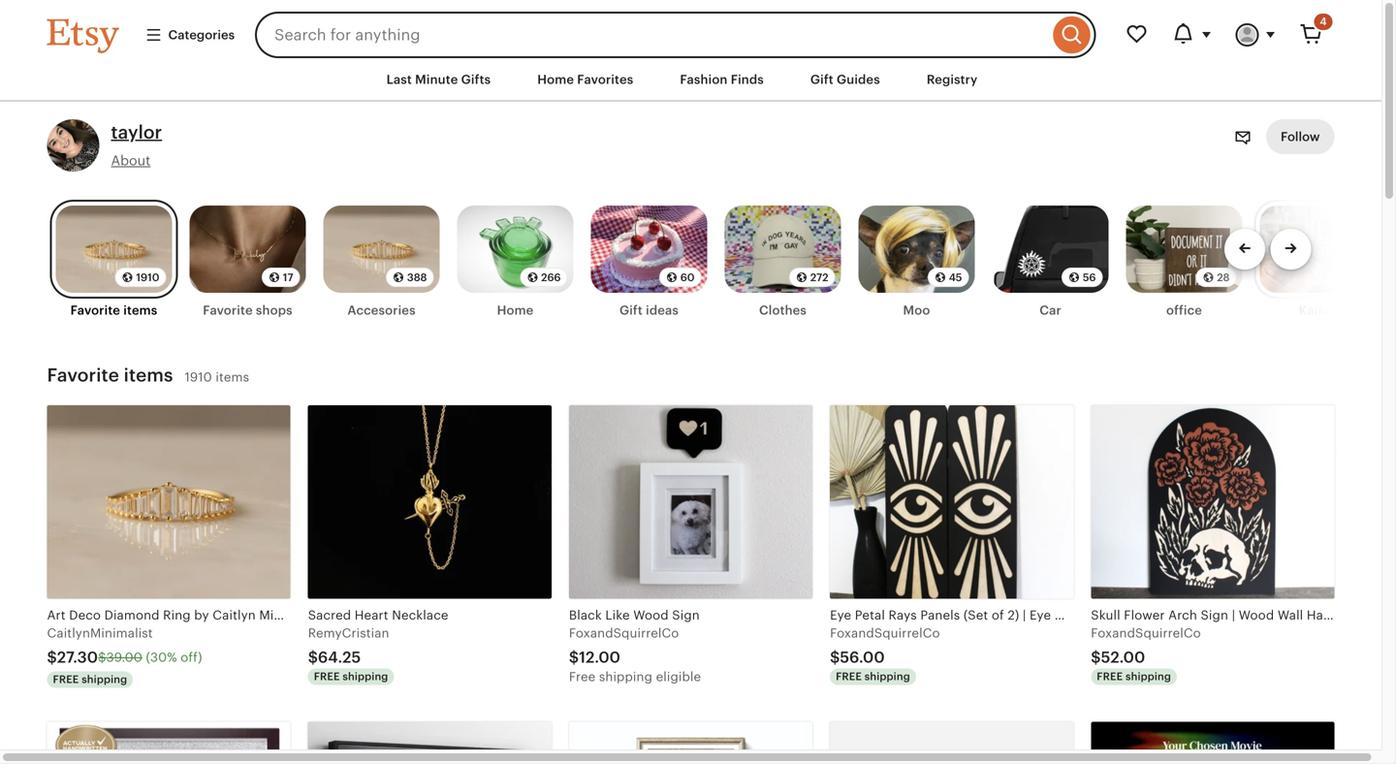 Task type: vqa. For each thing, say whether or not it's contained in the screenshot.
for for Dad
no



Task type: locate. For each thing, give the bounding box(es) containing it.
$ inside sacred heart necklace remycristian $ 64.25 free shipping
[[308, 649, 318, 666]]

foxandsquirrelco down like
[[569, 626, 679, 641]]

gift ideas
[[620, 303, 679, 318]]

shipping down 39.00
[[82, 674, 127, 686]]

0 vertical spatial home
[[538, 72, 574, 87]]

1 sign from the left
[[673, 608, 700, 623]]

funny bathroom movie poster amusing bathroom decor film scene print digital oil painting toilet humor boys room wall art image
[[569, 722, 813, 764]]

none search field inside categories banner
[[255, 12, 1097, 58]]

caitlynminimalist $ 27.30 $ 39.00 (30% off) free shipping
[[47, 626, 202, 686]]

64.25
[[318, 649, 361, 666]]

foxandsquirrelco down the 'flower'
[[1092, 626, 1202, 641]]

3 sign from the left
[[1201, 608, 1229, 623]]

1 vertical spatial 1910
[[185, 370, 212, 385]]

finds
[[731, 72, 764, 87]]

like
[[606, 608, 630, 623]]

1 horizontal spatial eye
[[1030, 608, 1052, 623]]

0 horizontal spatial eye
[[830, 608, 852, 623]]

skull
[[1092, 608, 1121, 623]]

shipping down 56.00 at right bottom
[[865, 671, 911, 683]]

favorites
[[577, 72, 634, 87]]

favorite for 1910
[[70, 303, 120, 318]]

12.00
[[579, 649, 621, 666]]

2 foxandsquirrelco from the left
[[830, 626, 941, 641]]

foxandsquirrelco inside skull flower arch sign |  wood wall hanging foxandsquirrelco $ 52.00 free shipping
[[1092, 626, 1202, 641]]

1 eye from the left
[[830, 608, 852, 623]]

wood
[[634, 608, 669, 623], [1055, 608, 1091, 623], [1239, 608, 1275, 623]]

0 horizontal spatial wood
[[634, 608, 669, 623]]

0 vertical spatial favorite items
[[70, 303, 158, 318]]

sign inside eye petal rays panels (set of 2) | eye wood sign foxandsquirrelco $ 56.00 free shipping
[[1094, 608, 1122, 623]]

off)
[[181, 650, 202, 665]]

shipping
[[599, 670, 653, 684], [343, 671, 388, 683], [865, 671, 911, 683], [1126, 671, 1172, 683], [82, 674, 127, 686]]

4 link
[[1289, 12, 1335, 58]]

1 horizontal spatial |
[[1233, 608, 1236, 623]]

gift left guides
[[811, 72, 834, 87]]

movie on canvas panoramic | framed movie motions | movie barcode | gift for movie lover | wall art | movie stripes canvas image
[[1092, 722, 1335, 764]]

sacred
[[308, 608, 351, 623]]

black
[[569, 608, 602, 623]]

free
[[314, 671, 340, 683], [836, 671, 862, 683], [1097, 671, 1124, 683], [53, 674, 79, 686]]

0 vertical spatial gift
[[811, 72, 834, 87]]

$
[[47, 649, 57, 666], [308, 649, 318, 666], [569, 649, 579, 666], [830, 649, 840, 666], [1092, 649, 1102, 666], [98, 650, 106, 665]]

sign for eligible
[[673, 608, 700, 623]]

free inside sacred heart necklace remycristian $ 64.25 free shipping
[[314, 671, 340, 683]]

52.00
[[1102, 649, 1146, 666]]

skull flower arch sign |  wood wall hanging foxandsquirrelco $ 52.00 free shipping
[[1092, 608, 1360, 683]]

sign inside black like wood sign foxandsquirrelco $ 12.00 free shipping eligible
[[673, 608, 700, 623]]

home favorites link
[[523, 62, 648, 97]]

0 horizontal spatial foxandsquirrelco
[[569, 626, 679, 641]]

foxandsquirrelco down petal
[[830, 626, 941, 641]]

free down 64.25
[[314, 671, 340, 683]]

4
[[1321, 16, 1328, 28]]

sacred heart necklace remycristian $ 64.25 free shipping
[[308, 608, 449, 683]]

266
[[541, 272, 561, 284]]

minute
[[415, 72, 458, 87]]

kaiser link
[[1252, 197, 1386, 331]]

accesories
[[348, 303, 416, 318]]

1 horizontal spatial foxandsquirrelco
[[830, 626, 941, 641]]

2 wood from the left
[[1055, 608, 1091, 623]]

shipping inside black like wood sign foxandsquirrelco $ 12.00 free shipping eligible
[[599, 670, 653, 684]]

home
[[538, 72, 574, 87], [497, 303, 534, 318]]

petal
[[855, 608, 886, 623]]

1 foxandsquirrelco from the left
[[569, 626, 679, 641]]

rays
[[889, 608, 917, 623]]

free down 56.00 at right bottom
[[836, 671, 862, 683]]

about button
[[111, 151, 151, 170]]

eye
[[830, 608, 852, 623], [1030, 608, 1052, 623]]

1 vertical spatial gift
[[620, 303, 643, 318]]

registry link
[[913, 62, 993, 97]]

wall
[[1278, 608, 1304, 623]]

| right 'arch' at the right of page
[[1233, 608, 1236, 623]]

0 horizontal spatial sign
[[673, 608, 700, 623]]

2 horizontal spatial sign
[[1201, 608, 1229, 623]]

gift for gift ideas
[[620, 303, 643, 318]]

clothes
[[760, 303, 807, 318]]

moo
[[904, 303, 931, 318]]

free down 52.00
[[1097, 671, 1124, 683]]

0 horizontal spatial home
[[497, 303, 534, 318]]

millenium falcon star wars movie planet print wall art canvas. printed smooth surface. ready to hang canvas. image
[[308, 722, 552, 764]]

heart
[[355, 608, 389, 623]]

foxandsquirrelco
[[569, 626, 679, 641], [830, 626, 941, 641], [1092, 626, 1202, 641]]

favorite
[[70, 303, 120, 318], [203, 303, 253, 318], [47, 365, 119, 386]]

gift guides
[[811, 72, 881, 87]]

gift for gift guides
[[811, 72, 834, 87]]

1 wood from the left
[[634, 608, 669, 623]]

2 sign from the left
[[1094, 608, 1122, 623]]

$ inside skull flower arch sign |  wood wall hanging foxandsquirrelco $ 52.00 free shipping
[[1092, 649, 1102, 666]]

home inside menu bar
[[538, 72, 574, 87]]

taylor button
[[111, 120, 162, 145]]

favorite shops
[[203, 303, 293, 318]]

home for home favorites
[[538, 72, 574, 87]]

3 wood from the left
[[1239, 608, 1275, 623]]

hanging
[[1308, 608, 1360, 623]]

wood left wall
[[1239, 608, 1275, 623]]

2)
[[1008, 608, 1020, 623]]

3 foxandsquirrelco from the left
[[1092, 626, 1202, 641]]

1 horizontal spatial home
[[538, 72, 574, 87]]

wood left skull at right
[[1055, 608, 1091, 623]]

shipping down 12.00
[[599, 670, 653, 684]]

1 | from the left
[[1023, 608, 1027, 623]]

shops
[[256, 303, 293, 318]]

0 horizontal spatial 1910
[[136, 272, 160, 284]]

39.00
[[106, 650, 143, 665]]

|
[[1023, 608, 1027, 623], [1233, 608, 1236, 623]]

free inside eye petal rays panels (set of 2) | eye wood sign foxandsquirrelco $ 56.00 free shipping
[[836, 671, 862, 683]]

1 horizontal spatial gift
[[811, 72, 834, 87]]

eye left petal
[[830, 608, 852, 623]]

sign up eligible
[[673, 608, 700, 623]]

shipping down 52.00
[[1126, 671, 1172, 683]]

1 horizontal spatial 1910
[[185, 370, 212, 385]]

| inside skull flower arch sign |  wood wall hanging foxandsquirrelco $ 52.00 free shipping
[[1233, 608, 1236, 623]]

home for home
[[497, 303, 534, 318]]

shipping down 64.25
[[343, 671, 388, 683]]

fashion finds
[[680, 72, 764, 87]]

45
[[949, 272, 963, 284]]

taylor
[[111, 122, 162, 143]]

eye right the '2)'
[[1030, 608, 1052, 623]]

office
[[1167, 303, 1203, 318]]

1 horizontal spatial wood
[[1055, 608, 1091, 623]]

wood right like
[[634, 608, 669, 623]]

0 vertical spatial 1910
[[136, 272, 160, 284]]

None search field
[[255, 12, 1097, 58]]

sign inside skull flower arch sign |  wood wall hanging foxandsquirrelco $ 52.00 free shipping
[[1201, 608, 1229, 623]]

favorite items
[[70, 303, 158, 318], [47, 365, 173, 386]]

sign right 'arch' at the right of page
[[1201, 608, 1229, 623]]

gift
[[811, 72, 834, 87], [620, 303, 643, 318]]

| right the '2)'
[[1023, 608, 1027, 623]]

sign left the 'flower'
[[1094, 608, 1122, 623]]

black like wood sign foxandsquirrelco $ 12.00 free shipping eligible
[[569, 608, 702, 684]]

1 vertical spatial home
[[497, 303, 534, 318]]

sign
[[673, 608, 700, 623], [1094, 608, 1122, 623], [1201, 608, 1229, 623]]

gift left ideas
[[620, 303, 643, 318]]

0 horizontal spatial gift
[[620, 303, 643, 318]]

2 | from the left
[[1233, 608, 1236, 623]]

items
[[123, 303, 158, 318], [124, 365, 173, 386], [216, 370, 249, 385]]

1910
[[136, 272, 160, 284], [185, 370, 212, 385]]

$ inside eye petal rays panels (set of 2) | eye wood sign foxandsquirrelco $ 56.00 free shipping
[[830, 649, 840, 666]]

categories button
[[130, 17, 249, 52]]

2 horizontal spatial wood
[[1239, 608, 1275, 623]]

skull flower arch sign |  wood wall hanging image
[[1092, 406, 1335, 599]]

0 horizontal spatial |
[[1023, 608, 1027, 623]]

menu bar
[[12, 58, 1370, 102]]

categories
[[168, 28, 235, 42]]

2 horizontal spatial foxandsquirrelco
[[1092, 626, 1202, 641]]

1 horizontal spatial sign
[[1094, 608, 1122, 623]]

follow
[[1281, 130, 1321, 144]]

free down the "27.30" at the bottom of page
[[53, 674, 79, 686]]

1 vertical spatial favorite items
[[47, 365, 173, 386]]

wood inside skull flower arch sign |  wood wall hanging foxandsquirrelco $ 52.00 free shipping
[[1239, 608, 1275, 623]]

28
[[1218, 272, 1231, 284]]



Task type: describe. For each thing, give the bounding box(es) containing it.
fashion finds link
[[666, 62, 779, 97]]

shipping inside sacred heart necklace remycristian $ 64.25 free shipping
[[343, 671, 388, 683]]

388
[[407, 272, 427, 284]]

56
[[1083, 272, 1097, 284]]

shipping inside skull flower arch sign |  wood wall hanging foxandsquirrelco $ 52.00 free shipping
[[1126, 671, 1172, 683]]

27.30
[[57, 649, 98, 666]]

home favorites
[[538, 72, 634, 87]]

black like wood sign image
[[569, 406, 813, 599]]

wood inside eye petal rays panels (set of 2) | eye wood sign foxandsquirrelco $ 56.00 free shipping
[[1055, 608, 1091, 623]]

flower
[[1125, 608, 1166, 623]]

gifts
[[461, 72, 491, 87]]

gift guides link
[[796, 62, 895, 97]]

foxandsquirrelco inside black like wood sign foxandsquirrelco $ 12.00 free shipping eligible
[[569, 626, 679, 641]]

1910 for 1910
[[136, 272, 160, 284]]

last minute gifts link
[[372, 62, 506, 97]]

eye petal rays panels (set of 2) | eye wood sign foxandsquirrelco $ 56.00 free shipping
[[830, 608, 1122, 683]]

last minute gifts
[[387, 72, 491, 87]]

menu bar containing last minute gifts
[[12, 58, 1370, 102]]

$ inside black like wood sign foxandsquirrelco $ 12.00 free shipping eligible
[[569, 649, 579, 666]]

17
[[283, 272, 293, 284]]

caitlynminimalist
[[47, 626, 153, 641]]

panels
[[921, 608, 961, 623]]

fashion
[[680, 72, 728, 87]]

free
[[569, 670, 596, 684]]

registry
[[927, 72, 978, 87]]

| inside eye petal rays panels (set of 2) | eye wood sign foxandsquirrelco $ 56.00 free shipping
[[1023, 608, 1027, 623]]

kaiser
[[1300, 303, 1338, 318]]

sacred heart necklace image
[[308, 406, 552, 599]]

shipping inside eye petal rays panels (set of 2) | eye wood sign foxandsquirrelco $ 56.00 free shipping
[[865, 671, 911, 683]]

guides
[[837, 72, 881, 87]]

272
[[811, 272, 829, 284]]

follow link
[[1267, 120, 1335, 155]]

remycristian
[[308, 626, 390, 641]]

about
[[111, 153, 151, 168]]

1910 items
[[185, 370, 249, 385]]

art deco diamond ring by caitlyn minimalist • vintage style cocktail ring in gold • crystal chandelier engagement ring, gift for her • rr106 image
[[47, 406, 291, 599]]

free inside "caitlynminimalist $ 27.30 $ 39.00 (30% off) free shipping"
[[53, 674, 79, 686]]

favorite for 17
[[203, 303, 253, 318]]

free inside skull flower arch sign |  wood wall hanging foxandsquirrelco $ 52.00 free shipping
[[1097, 671, 1124, 683]]

of
[[992, 608, 1005, 623]]

foxandsquirrelco inside eye petal rays panels (set of 2) | eye wood sign foxandsquirrelco $ 56.00 free shipping
[[830, 626, 941, 641]]

Search for anything text field
[[255, 12, 1049, 58]]

pulp fiction image
[[47, 722, 291, 764]]

necklace
[[392, 608, 449, 623]]

ideas
[[646, 303, 679, 318]]

arch
[[1169, 608, 1198, 623]]

60
[[681, 272, 695, 284]]

movie bathroom art poster set | mix and match halloween horror prints | movie bathroom bundle | horror wall art decor funny gift image
[[830, 722, 1074, 764]]

car
[[1040, 303, 1062, 318]]

eligible
[[656, 670, 702, 684]]

categories banner
[[12, 0, 1370, 58]]

wood inside black like wood sign foxandsquirrelco $ 12.00 free shipping eligible
[[634, 608, 669, 623]]

sign for $
[[1201, 608, 1229, 623]]

1910 for 1910 items
[[185, 370, 212, 385]]

(set
[[964, 608, 989, 623]]

eye petal rays panels (set of 2) | eye wood sign image
[[830, 406, 1074, 599]]

shipping inside "caitlynminimalist $ 27.30 $ 39.00 (30% off) free shipping"
[[82, 674, 127, 686]]

56.00
[[840, 649, 885, 666]]

last
[[387, 72, 412, 87]]

2 eye from the left
[[1030, 608, 1052, 623]]

(30%
[[146, 650, 177, 665]]



